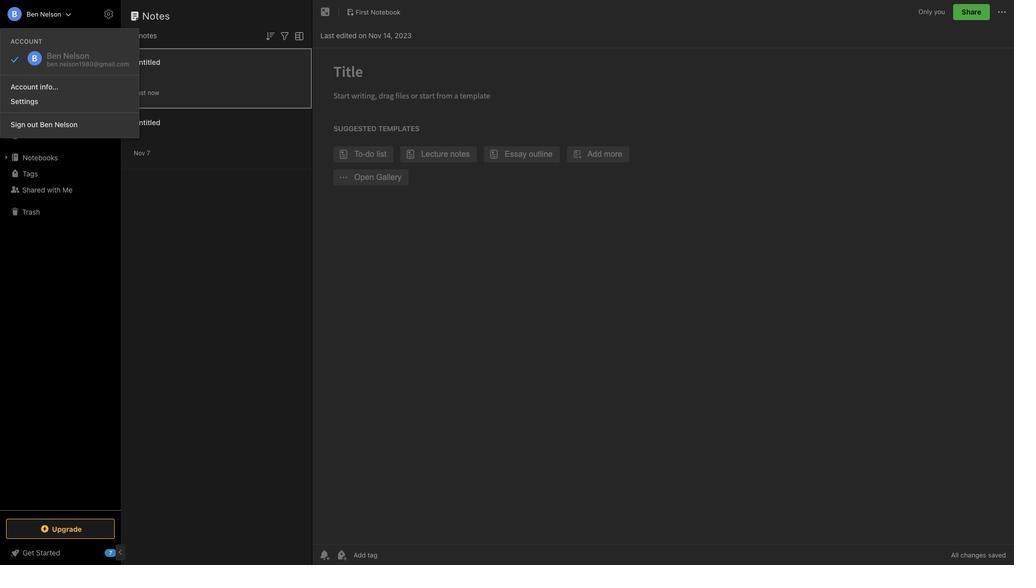 Task type: describe. For each thing, give the bounding box(es) containing it.
1 vertical spatial nov
[[134, 149, 145, 157]]

last edited on nov 14, 2023
[[321, 31, 412, 40]]

notebooks link
[[0, 149, 120, 166]]

settings link
[[1, 94, 139, 109]]

Sort options field
[[264, 29, 276, 42]]

account info… link
[[1, 80, 139, 94]]

tags button
[[0, 166, 120, 182]]

More actions field
[[996, 4, 1008, 20]]

just
[[134, 89, 146, 96]]

account for account
[[11, 38, 43, 45]]

settings image
[[103, 8, 115, 20]]

7 inside help and learning task checklist 'field'
[[109, 550, 112, 557]]

all
[[952, 552, 959, 560]]

first notebook
[[356, 8, 401, 16]]

new button
[[6, 53, 115, 71]]

click to collapse image
[[117, 547, 125, 559]]

14,
[[383, 31, 393, 40]]

home link
[[0, 79, 121, 95]]

shared
[[22, 185, 45, 194]]

saved
[[989, 552, 1006, 560]]

you
[[935, 8, 946, 16]]

new
[[22, 57, 37, 66]]

nelson inside account field
[[40, 10, 61, 18]]

ben inside sign out ben nelson link
[[40, 120, 53, 129]]

settings
[[11, 97, 38, 106]]

account info…
[[11, 83, 58, 91]]

tasks
[[22, 131, 40, 140]]

2
[[133, 31, 137, 40]]

get
[[23, 549, 34, 558]]

sign out ben nelson link
[[1, 117, 139, 132]]

notes inside tree
[[22, 115, 41, 124]]

more actions image
[[996, 6, 1008, 18]]

expand note image
[[320, 6, 332, 18]]

upgrade button
[[6, 519, 115, 539]]

home
[[22, 83, 41, 91]]

ben nelson
[[27, 10, 61, 18]]

sign
[[11, 120, 25, 129]]

Search text field
[[13, 29, 108, 47]]

notes
[[139, 31, 157, 40]]

trash link
[[0, 204, 120, 220]]

Add tag field
[[353, 551, 428, 560]]

untitled for now
[[134, 58, 160, 66]]

with
[[47, 185, 61, 194]]

me
[[63, 185, 73, 194]]

share button
[[954, 4, 990, 20]]

notebook
[[371, 8, 401, 16]]

shared with me
[[22, 185, 73, 194]]

changes
[[961, 552, 987, 560]]

Help and Learning task checklist field
[[0, 545, 121, 562]]



Task type: vqa. For each thing, say whether or not it's contained in the screenshot.
the top 'Nov'
yes



Task type: locate. For each thing, give the bounding box(es) containing it.
notes
[[142, 10, 170, 22], [22, 115, 41, 124]]

untitled down just now
[[134, 118, 160, 127]]

on
[[359, 31, 367, 40]]

ben up search text field
[[27, 10, 38, 18]]

notes up notes
[[142, 10, 170, 22]]

note window element
[[313, 0, 1014, 566]]

1 vertical spatial ben
[[40, 120, 53, 129]]

1 horizontal spatial nov
[[369, 31, 382, 40]]

first notebook button
[[343, 5, 404, 19]]

0 vertical spatial notes
[[142, 10, 170, 22]]

1 vertical spatial 7
[[109, 550, 112, 557]]

notes link
[[0, 111, 120, 127]]

notes up tasks
[[22, 115, 41, 124]]

tree containing home
[[0, 79, 121, 510]]

0 horizontal spatial 7
[[109, 550, 112, 557]]

only you
[[919, 8, 946, 16]]

shared with me link
[[0, 182, 120, 198]]

1 vertical spatial account
[[11, 83, 38, 91]]

ben right out
[[40, 120, 53, 129]]

untitled down notes
[[134, 58, 160, 66]]

7
[[147, 149, 150, 157], [109, 550, 112, 557]]

shortcuts button
[[0, 95, 120, 111]]

first
[[356, 8, 369, 16]]

Add filters field
[[279, 29, 291, 42]]

get started
[[23, 549, 60, 558]]

account up settings
[[11, 83, 38, 91]]

notebooks
[[23, 153, 58, 162]]

0 vertical spatial nelson
[[40, 10, 61, 18]]

0 vertical spatial untitled
[[134, 58, 160, 66]]

only
[[919, 8, 933, 16]]

untitled
[[134, 58, 160, 66], [134, 118, 160, 127]]

2 untitled from the top
[[134, 118, 160, 127]]

share
[[962, 8, 982, 16]]

shortcuts
[[23, 99, 54, 107]]

None search field
[[13, 29, 108, 47]]

1 horizontal spatial notes
[[142, 10, 170, 22]]

account inside dropdown list menu
[[11, 83, 38, 91]]

add tag image
[[336, 550, 348, 562]]

0 horizontal spatial nov
[[134, 149, 145, 157]]

nov
[[369, 31, 382, 40], [134, 149, 145, 157]]

1 horizontal spatial 7
[[147, 149, 150, 157]]

tasks button
[[0, 127, 120, 143]]

account
[[11, 38, 43, 45], [11, 83, 38, 91]]

account for account info…
[[11, 83, 38, 91]]

1 untitled from the top
[[134, 58, 160, 66]]

now
[[148, 89, 159, 96]]

expand notebooks image
[[3, 153, 11, 162]]

edited
[[336, 31, 357, 40]]

Note Editor text field
[[313, 48, 1014, 545]]

ben
[[27, 10, 38, 18], [40, 120, 53, 129]]

upgrade
[[52, 525, 82, 534]]

0 horizontal spatial ben
[[27, 10, 38, 18]]

add a reminder image
[[319, 550, 331, 562]]

last
[[321, 31, 334, 40]]

0 vertical spatial ben
[[27, 10, 38, 18]]

out
[[27, 120, 38, 129]]

just now
[[134, 89, 159, 96]]

0 vertical spatial account
[[11, 38, 43, 45]]

dropdown list menu
[[1, 71, 139, 132]]

1 vertical spatial notes
[[22, 115, 41, 124]]

sign out ben nelson
[[11, 120, 78, 129]]

nelson down shortcuts button
[[55, 120, 78, 129]]

nelson up search text field
[[40, 10, 61, 18]]

add filters image
[[279, 30, 291, 42]]

nelson
[[40, 10, 61, 18], [55, 120, 78, 129]]

tags
[[23, 169, 38, 178]]

nov inside the note window element
[[369, 31, 382, 40]]

trash
[[22, 208, 40, 216]]

1 account from the top
[[11, 38, 43, 45]]

View options field
[[291, 29, 305, 42]]

all changes saved
[[952, 552, 1006, 560]]

1 vertical spatial untitled
[[134, 118, 160, 127]]

nov 7
[[134, 149, 150, 157]]

started
[[36, 549, 60, 558]]

1 vertical spatial nelson
[[55, 120, 78, 129]]

1 horizontal spatial ben
[[40, 120, 53, 129]]

tree
[[0, 79, 121, 510]]

Account field
[[0, 4, 71, 24]]

info…
[[40, 83, 58, 91]]

nelson inside dropdown list menu
[[55, 120, 78, 129]]

0 horizontal spatial notes
[[22, 115, 41, 124]]

account up new
[[11, 38, 43, 45]]

2 notes
[[133, 31, 157, 40]]

0 vertical spatial nov
[[369, 31, 382, 40]]

0 vertical spatial 7
[[147, 149, 150, 157]]

2023
[[395, 31, 412, 40]]

ben inside account field
[[27, 10, 38, 18]]

untitled for 7
[[134, 118, 160, 127]]

2 account from the top
[[11, 83, 38, 91]]



